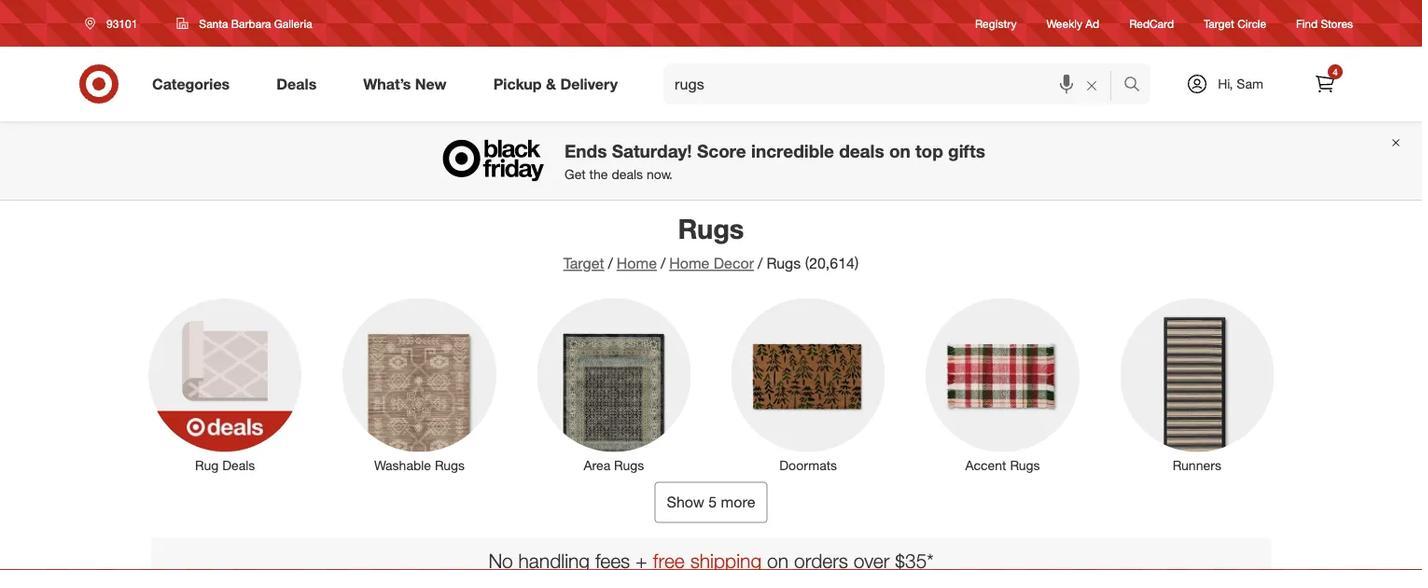 Task type: vqa. For each thing, say whether or not it's contained in the screenshot.
SKIN in the Shop all e.l.f. e.l.f. SKIN Blemish Breakthrough Stick It to Zits Pimple Patches - 36ct
no



Task type: describe. For each thing, give the bounding box(es) containing it.
doormats
[[779, 457, 837, 473]]

on
[[889, 140, 911, 161]]

search button
[[1115, 63, 1160, 108]]

home decor link
[[669, 254, 754, 273]]

rugs for washable rugs
[[435, 457, 465, 473]]

(20,614)
[[805, 254, 859, 273]]

93101
[[106, 16, 138, 30]]

decor
[[714, 254, 754, 273]]

target inside rugs target / home / home decor / rugs (20,614)
[[563, 254, 604, 273]]

santa
[[199, 16, 228, 30]]

pickup & delivery link
[[477, 63, 641, 105]]

find stores link
[[1296, 15, 1353, 31]]

What can we help you find? suggestions appear below search field
[[664, 63, 1128, 105]]

rugs target / home / home decor / rugs (20,614)
[[563, 212, 859, 273]]

stores
[[1321, 16, 1353, 30]]

barbara
[[231, 16, 271, 30]]

accent
[[965, 457, 1006, 473]]

runners
[[1173, 457, 1222, 473]]

weekly ad link
[[1047, 15, 1100, 31]]

1 vertical spatial deals
[[222, 457, 255, 473]]

runners link
[[1107, 294, 1287, 475]]

ad
[[1086, 16, 1100, 30]]

target circle link
[[1204, 15, 1266, 31]]

sam
[[1237, 76, 1263, 92]]

ends
[[565, 140, 607, 161]]

area rugs link
[[524, 294, 704, 475]]

accent rugs link
[[913, 294, 1092, 475]]

pickup & delivery
[[493, 75, 618, 93]]

galleria
[[274, 16, 312, 30]]

2 home from the left
[[669, 254, 710, 273]]

delivery
[[560, 75, 618, 93]]

weekly ad
[[1047, 16, 1100, 30]]

saturday!
[[612, 140, 692, 161]]

redcard
[[1129, 16, 1174, 30]]

categories
[[152, 75, 230, 93]]

show
[[667, 493, 704, 511]]

rug deals link
[[135, 294, 315, 475]]

washable rugs link
[[330, 294, 509, 475]]

ends saturday! score incredible deals on top gifts get the deals now.
[[565, 140, 985, 182]]

weekly
[[1047, 16, 1083, 30]]

1 horizontal spatial deals
[[839, 140, 884, 161]]

4 link
[[1305, 63, 1346, 105]]



Task type: locate. For each thing, give the bounding box(es) containing it.
&
[[546, 75, 556, 93]]

target inside target circle 'link'
[[1204, 16, 1235, 30]]

home left decor
[[669, 254, 710, 273]]

1 horizontal spatial /
[[661, 254, 666, 273]]

categories link
[[136, 63, 253, 105]]

find
[[1296, 16, 1318, 30]]

deals link
[[261, 63, 340, 105]]

2 horizontal spatial /
[[758, 254, 763, 273]]

registry
[[975, 16, 1017, 30]]

0 horizontal spatial /
[[608, 254, 613, 273]]

now.
[[647, 166, 673, 182]]

new
[[415, 75, 447, 93]]

/
[[608, 254, 613, 273], [661, 254, 666, 273], [758, 254, 763, 273]]

get
[[565, 166, 586, 182]]

redcard link
[[1129, 15, 1174, 31]]

incredible
[[751, 140, 834, 161]]

pickup
[[493, 75, 542, 93]]

rug
[[195, 457, 219, 473]]

target circle
[[1204, 16, 1266, 30]]

rugs up the home decor link
[[678, 212, 744, 245]]

more
[[721, 493, 755, 511]]

washable rugs
[[374, 457, 465, 473]]

deals
[[276, 75, 317, 93], [222, 457, 255, 473]]

4
[[1333, 66, 1338, 77]]

deals right the
[[612, 166, 643, 182]]

93101 button
[[73, 7, 157, 40]]

1 / from the left
[[608, 254, 613, 273]]

score
[[697, 140, 746, 161]]

target link
[[563, 254, 604, 273]]

rug deals
[[195, 457, 255, 473]]

rugs right the "accent"
[[1010, 457, 1040, 473]]

what's new
[[363, 75, 447, 93]]

0 horizontal spatial home
[[617, 254, 657, 273]]

2 / from the left
[[661, 254, 666, 273]]

0 horizontal spatial deals
[[612, 166, 643, 182]]

target left home "link"
[[563, 254, 604, 273]]

rugs for area rugs
[[614, 457, 644, 473]]

1 horizontal spatial target
[[1204, 16, 1235, 30]]

1 horizontal spatial deals
[[276, 75, 317, 93]]

area
[[584, 457, 611, 473]]

accent rugs
[[965, 457, 1040, 473]]

top
[[915, 140, 943, 161]]

1 home from the left
[[617, 254, 657, 273]]

target
[[1204, 16, 1235, 30], [563, 254, 604, 273]]

3 / from the left
[[758, 254, 763, 273]]

deals left on
[[839, 140, 884, 161]]

0 horizontal spatial target
[[563, 254, 604, 273]]

santa barbara galleria button
[[165, 7, 324, 40]]

1 vertical spatial target
[[563, 254, 604, 273]]

/ right decor
[[758, 254, 763, 273]]

find stores
[[1296, 16, 1353, 30]]

0 vertical spatial deals
[[276, 75, 317, 93]]

0 vertical spatial deals
[[839, 140, 884, 161]]

1 vertical spatial deals
[[612, 166, 643, 182]]

rugs right washable
[[435, 457, 465, 473]]

search
[[1115, 77, 1160, 95]]

deals down 'galleria'
[[276, 75, 317, 93]]

show 5 more
[[667, 493, 755, 511]]

home link
[[617, 254, 657, 273]]

rugs left (20,614)
[[767, 254, 801, 273]]

rugs for accent rugs
[[1010, 457, 1040, 473]]

hi, sam
[[1218, 76, 1263, 92]]

deals
[[839, 140, 884, 161], [612, 166, 643, 182]]

rugs right area
[[614, 457, 644, 473]]

0 vertical spatial target
[[1204, 16, 1235, 30]]

home right target link
[[617, 254, 657, 273]]

deals right rug
[[222, 457, 255, 473]]

home
[[617, 254, 657, 273], [669, 254, 710, 273]]

0 horizontal spatial deals
[[222, 457, 255, 473]]

registry link
[[975, 15, 1017, 31]]

/ right home "link"
[[661, 254, 666, 273]]

the
[[589, 166, 608, 182]]

5
[[709, 493, 717, 511]]

gifts
[[948, 140, 985, 161]]

rugs
[[678, 212, 744, 245], [767, 254, 801, 273], [435, 457, 465, 473], [614, 457, 644, 473], [1010, 457, 1040, 473]]

santa barbara galleria
[[199, 16, 312, 30]]

doormats link
[[719, 294, 898, 475]]

circle
[[1238, 16, 1266, 30]]

/ left home "link"
[[608, 254, 613, 273]]

1 horizontal spatial home
[[669, 254, 710, 273]]

show 5 more button
[[655, 482, 768, 523]]

washable
[[374, 457, 431, 473]]

area rugs
[[584, 457, 644, 473]]

what's
[[363, 75, 411, 93]]

target left circle
[[1204, 16, 1235, 30]]

what's new link
[[347, 63, 470, 105]]

hi,
[[1218, 76, 1233, 92]]



